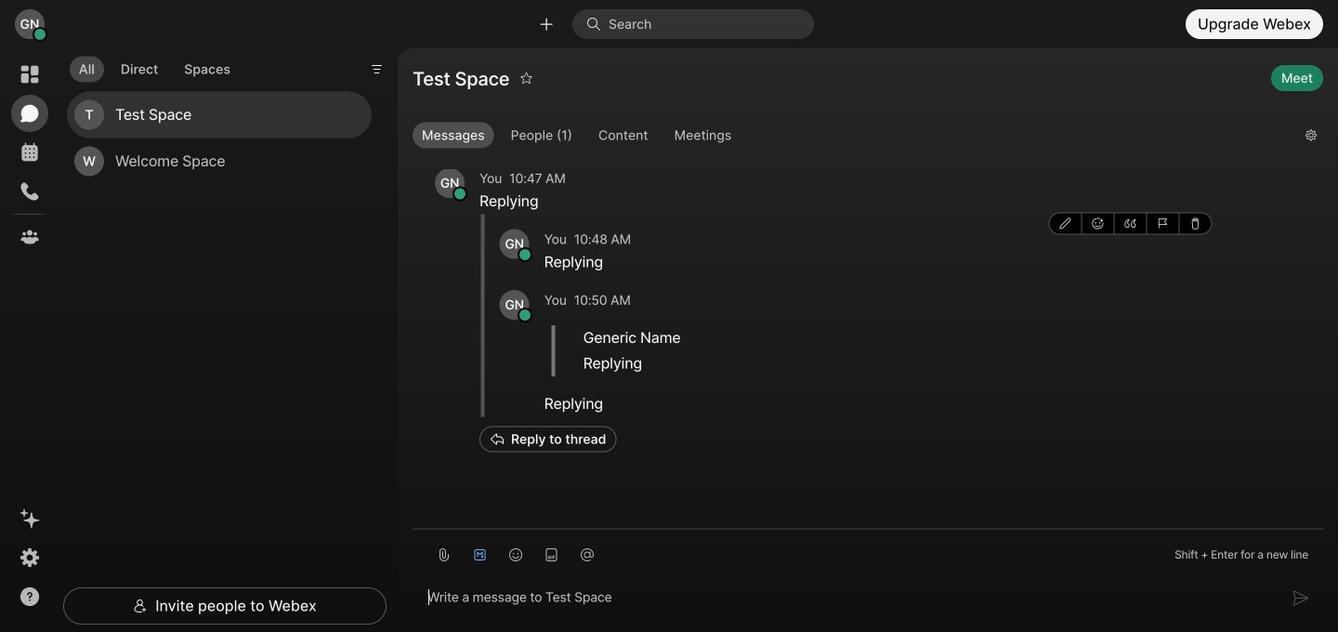 Task type: vqa. For each thing, say whether or not it's contained in the screenshot.
Accessibility tab
no



Task type: locate. For each thing, give the bounding box(es) containing it.
navigation
[[0, 48, 59, 632]]

0 vertical spatial group
[[413, 122, 1291, 152]]

test space list item
[[67, 92, 372, 138]]

welcome space list item
[[67, 138, 372, 185]]

group inside messages list
[[1049, 213, 1213, 235]]

quote message image
[[1125, 218, 1136, 229]]

edit message image
[[1060, 218, 1071, 229]]

1 vertical spatial group
[[1049, 213, 1213, 235]]

delete message image
[[1190, 218, 1201, 229]]

tab list
[[65, 45, 244, 88]]

group
[[413, 122, 1291, 152], [1049, 213, 1213, 235]]



Task type: describe. For each thing, give the bounding box(es) containing it.
messages list
[[413, 0, 1324, 491]]

flag for follow-up image
[[1158, 218, 1169, 229]]

add reaction image
[[1093, 218, 1104, 229]]

message composer toolbar element
[[413, 530, 1324, 573]]

webex tab list
[[11, 56, 48, 256]]



